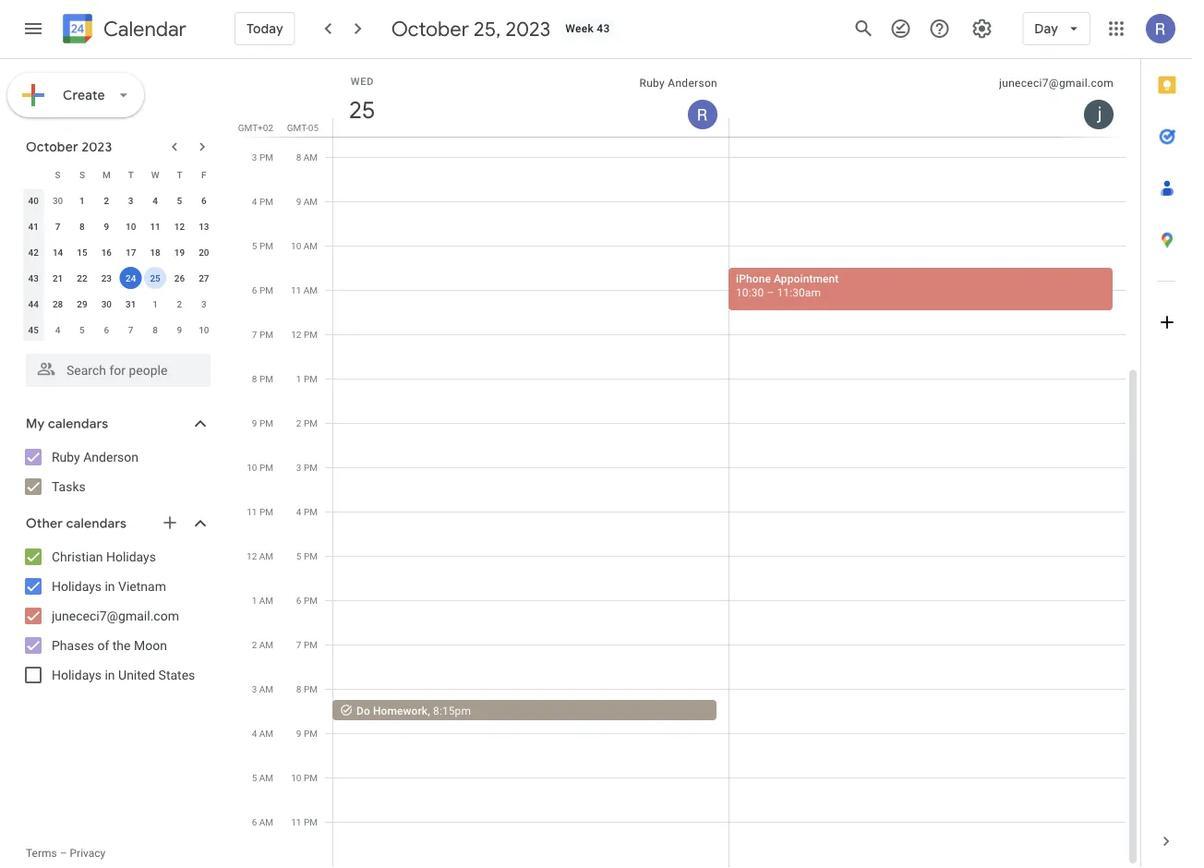 Task type: vqa. For each thing, say whether or not it's contained in the screenshot.


Task type: locate. For each thing, give the bounding box(es) containing it.
0 horizontal spatial junececi7@gmail.com
[[52, 609, 179, 624]]

row containing 42
[[21, 239, 216, 265]]

united
[[118, 668, 155, 683]]

s left m
[[79, 169, 85, 180]]

8:15pm
[[433, 705, 471, 718]]

0 vertical spatial 2023
[[506, 16, 551, 42]]

calendars right my in the left of the page
[[48, 416, 108, 432]]

row group containing 40
[[21, 188, 216, 343]]

6 pm left the 11 am on the top left
[[252, 285, 274, 296]]

1 vertical spatial anderson
[[83, 450, 139, 465]]

0 vertical spatial 30
[[53, 195, 63, 206]]

30 right the 40
[[53, 195, 63, 206]]

2 right "november 1" element
[[177, 298, 182, 310]]

0 vertical spatial holidays
[[106, 549, 156, 565]]

0 vertical spatial ruby anderson
[[640, 77, 718, 90]]

1 horizontal spatial s
[[79, 169, 85, 180]]

am down 5 am
[[259, 817, 274, 828]]

1 for 1 am
[[252, 595, 257, 606]]

0 horizontal spatial 25
[[150, 273, 161, 284]]

row containing 41
[[21, 213, 216, 239]]

1 horizontal spatial 43
[[597, 22, 610, 35]]

29 element
[[71, 293, 93, 315]]

2 cell from the left
[[729, 0, 1126, 868]]

november 1 element
[[144, 293, 166, 315]]

am up 2 am on the bottom left
[[259, 595, 274, 606]]

10 left the 11 element
[[126, 221, 136, 232]]

12 element
[[169, 215, 191, 237]]

27
[[199, 273, 209, 284]]

0 horizontal spatial 30
[[53, 195, 63, 206]]

0 horizontal spatial 7 pm
[[252, 329, 274, 340]]

october 25, 2023
[[392, 16, 551, 42]]

25
[[348, 95, 374, 125], [150, 273, 161, 284]]

9 left 2 pm
[[252, 418, 257, 429]]

1 horizontal spatial anderson
[[668, 77, 718, 90]]

11 pm right 6 am
[[291, 817, 318, 828]]

6 am
[[252, 817, 274, 828]]

6 right 1 am
[[297, 595, 302, 606]]

2 s from the left
[[79, 169, 85, 180]]

am up 4 am
[[259, 684, 274, 695]]

44
[[28, 298, 39, 310]]

week 43
[[566, 22, 610, 35]]

4
[[153, 195, 158, 206], [252, 196, 257, 207], [55, 324, 60, 335], [297, 506, 302, 517], [252, 728, 257, 739]]

5 am
[[252, 773, 274, 784]]

1 vertical spatial 12
[[291, 329, 302, 340]]

holidays down phases
[[52, 668, 102, 683]]

7
[[55, 221, 60, 232], [128, 324, 134, 335], [252, 329, 257, 340], [297, 639, 302, 651]]

25 right 24, today element
[[150, 273, 161, 284]]

junececi7@gmail.com column header
[[729, 59, 1126, 137]]

2 vertical spatial 12
[[247, 551, 257, 562]]

0 horizontal spatial 10 pm
[[247, 462, 274, 473]]

25 column header
[[333, 59, 730, 137]]

1 vertical spatial ruby anderson
[[52, 450, 139, 465]]

2
[[104, 195, 109, 206], [177, 298, 182, 310], [297, 418, 302, 429], [252, 639, 257, 651]]

16
[[101, 247, 112, 258]]

1 vertical spatial junececi7@gmail.com
[[52, 609, 179, 624]]

2 in from the top
[[105, 668, 115, 683]]

12 for 12 pm
[[291, 329, 302, 340]]

1 horizontal spatial 5 pm
[[297, 551, 318, 562]]

1 horizontal spatial ruby anderson
[[640, 77, 718, 90]]

junececi7@gmail.com up the phases of the moon
[[52, 609, 179, 624]]

12 for 12 am
[[247, 551, 257, 562]]

1 down 12 pm at the top of the page
[[297, 373, 302, 384]]

8 pm left 1 pm
[[252, 373, 274, 384]]

calendars inside dropdown button
[[48, 416, 108, 432]]

13
[[199, 221, 209, 232]]

0 horizontal spatial t
[[128, 169, 134, 180]]

6 pm right 1 am
[[297, 595, 318, 606]]

30 for september 30 element
[[53, 195, 63, 206]]

7 pm right 2 am on the bottom left
[[297, 639, 318, 651]]

10 pm right 5 am
[[291, 773, 318, 784]]

16 element
[[95, 241, 118, 263]]

november 10 element
[[193, 319, 215, 341]]

1 horizontal spatial junececi7@gmail.com
[[1000, 77, 1114, 90]]

6 pm
[[252, 285, 274, 296], [297, 595, 318, 606]]

4 pm left "9 am"
[[252, 196, 274, 207]]

1 horizontal spatial 7 pm
[[297, 639, 318, 651]]

10 element
[[120, 215, 142, 237]]

1 horizontal spatial 12
[[247, 551, 257, 562]]

– inside iphone appointment 10:30 – 11:30am
[[767, 286, 775, 299]]

11 pm
[[247, 506, 274, 517], [291, 817, 318, 828]]

2023 right 25,
[[506, 16, 551, 42]]

junececi7@gmail.com inside other calendars list
[[52, 609, 179, 624]]

3 pm down 2 pm
[[297, 462, 318, 473]]

pm
[[260, 152, 274, 163], [260, 196, 274, 207], [260, 240, 274, 251], [260, 285, 274, 296], [260, 329, 274, 340], [304, 329, 318, 340], [260, 373, 274, 384], [304, 373, 318, 384], [260, 418, 274, 429], [304, 418, 318, 429], [260, 462, 274, 473], [304, 462, 318, 473], [260, 506, 274, 517], [304, 506, 318, 517], [304, 551, 318, 562], [304, 595, 318, 606], [304, 639, 318, 651], [304, 684, 318, 695], [304, 728, 318, 739], [304, 773, 318, 784], [304, 817, 318, 828]]

6 down 5 am
[[252, 817, 257, 828]]

12 down the 11 am on the top left
[[291, 329, 302, 340]]

appointment
[[774, 272, 839, 285]]

0 vertical spatial in
[[105, 579, 115, 594]]

1 horizontal spatial 10 pm
[[291, 773, 318, 784]]

s up september 30 element
[[55, 169, 61, 180]]

do
[[357, 705, 370, 718]]

None search field
[[0, 347, 229, 387]]

2 down 1 am
[[252, 639, 257, 651]]

4 am
[[252, 728, 274, 739]]

t right w
[[177, 169, 182, 180]]

row
[[325, 0, 1126, 868], [21, 162, 216, 188], [21, 188, 216, 213], [21, 213, 216, 239], [21, 239, 216, 265], [21, 265, 216, 291], [21, 291, 216, 317], [21, 317, 216, 343]]

0 vertical spatial –
[[767, 286, 775, 299]]

30 for the 30 element
[[101, 298, 112, 310]]

0 vertical spatial 12
[[174, 221, 185, 232]]

am up 1 am
[[259, 551, 274, 562]]

11 pm up 12 am
[[247, 506, 274, 517]]

0 vertical spatial calendars
[[48, 416, 108, 432]]

0 horizontal spatial 5 pm
[[252, 240, 274, 251]]

0 horizontal spatial 2023
[[82, 139, 112, 155]]

0 horizontal spatial ruby
[[52, 450, 80, 465]]

iphone
[[736, 272, 772, 285]]

1 vertical spatial 2023
[[82, 139, 112, 155]]

christian
[[52, 549, 103, 565]]

1 horizontal spatial 9 pm
[[297, 728, 318, 739]]

holidays
[[106, 549, 156, 565], [52, 579, 102, 594], [52, 668, 102, 683]]

43 left '21'
[[28, 273, 39, 284]]

holidays up vietnam
[[106, 549, 156, 565]]

row group
[[21, 188, 216, 343]]

1 horizontal spatial october
[[392, 16, 469, 42]]

0 vertical spatial 43
[[597, 22, 610, 35]]

november 4 element
[[47, 319, 69, 341]]

am up 12 pm at the top of the page
[[304, 285, 318, 296]]

12 for 12
[[174, 221, 185, 232]]

20
[[199, 247, 209, 258]]

0 horizontal spatial 43
[[28, 273, 39, 284]]

0 horizontal spatial 9 pm
[[252, 418, 274, 429]]

– right 10:30
[[767, 286, 775, 299]]

3 down 2 pm
[[297, 462, 302, 473]]

7 right 41
[[55, 221, 60, 232]]

1 vertical spatial in
[[105, 668, 115, 683]]

1 vertical spatial 43
[[28, 273, 39, 284]]

1 vertical spatial october
[[26, 139, 78, 155]]

in down christian holidays
[[105, 579, 115, 594]]

christian holidays
[[52, 549, 156, 565]]

cell
[[333, 0, 730, 868], [729, 0, 1126, 868]]

november 3 element
[[193, 293, 215, 315]]

my
[[26, 416, 45, 432]]

7 pm left 12 pm at the top of the page
[[252, 329, 274, 340]]

my calendars button
[[4, 409, 229, 439]]

calendars
[[48, 416, 108, 432], [66, 516, 127, 532]]

4 pm
[[252, 196, 274, 207], [297, 506, 318, 517]]

calendars up christian holidays
[[66, 516, 127, 532]]

w
[[151, 169, 159, 180]]

junececi7@gmail.com inside column header
[[1000, 77, 1114, 90]]

1 horizontal spatial 8 pm
[[297, 684, 318, 695]]

0 horizontal spatial ruby anderson
[[52, 450, 139, 465]]

am down 8 am
[[304, 196, 318, 207]]

0 vertical spatial 3 pm
[[252, 152, 274, 163]]

22 element
[[71, 267, 93, 289]]

12 am
[[247, 551, 274, 562]]

30
[[53, 195, 63, 206], [101, 298, 112, 310]]

settings menu image
[[971, 18, 994, 40]]

0 vertical spatial junececi7@gmail.com
[[1000, 77, 1114, 90]]

8 pm
[[252, 373, 274, 384], [297, 684, 318, 695]]

my calendars list
[[4, 443, 229, 502]]

cell containing iphone appointment
[[729, 0, 1126, 868]]

0 vertical spatial october
[[392, 16, 469, 42]]

1 horizontal spatial ruby
[[640, 77, 665, 90]]

november 9 element
[[169, 319, 191, 341]]

1 cell from the left
[[333, 0, 730, 868]]

43
[[597, 22, 610, 35], [28, 273, 39, 284]]

am for 12 am
[[259, 551, 274, 562]]

1 vertical spatial –
[[60, 847, 67, 860]]

23 element
[[95, 267, 118, 289]]

am
[[304, 152, 318, 163], [304, 196, 318, 207], [304, 240, 318, 251], [304, 285, 318, 296], [259, 551, 274, 562], [259, 595, 274, 606], [259, 639, 274, 651], [259, 684, 274, 695], [259, 728, 274, 739], [259, 773, 274, 784], [259, 817, 274, 828]]

17 element
[[120, 241, 142, 263]]

0 horizontal spatial october
[[26, 139, 78, 155]]

calendars inside dropdown button
[[66, 516, 127, 532]]

5 pm
[[252, 240, 274, 251], [297, 551, 318, 562]]

11 element
[[144, 215, 166, 237]]

tab list
[[1142, 59, 1193, 816]]

1 vertical spatial 25
[[150, 273, 161, 284]]

9 pm right 4 am
[[297, 728, 318, 739]]

2023
[[506, 16, 551, 42], [82, 139, 112, 155]]

8 up 15 element
[[80, 221, 85, 232]]

12 pm
[[291, 329, 318, 340]]

wed
[[351, 75, 374, 87]]

13 element
[[193, 215, 215, 237]]

am down "9 am"
[[304, 240, 318, 251]]

25 inside "element"
[[150, 273, 161, 284]]

11
[[150, 221, 161, 232], [291, 285, 302, 296], [247, 506, 257, 517], [291, 817, 302, 828]]

ruby inside 25 column header
[[640, 77, 665, 90]]

1 vertical spatial 3 pm
[[297, 462, 318, 473]]

12 up 1 am
[[247, 551, 257, 562]]

1 vertical spatial ruby
[[52, 450, 80, 465]]

9 up 10 am at the top left of the page
[[296, 196, 301, 207]]

0 horizontal spatial 12
[[174, 221, 185, 232]]

anderson
[[668, 77, 718, 90], [83, 450, 139, 465]]

1 vertical spatial 30
[[101, 298, 112, 310]]

9 pm
[[252, 418, 274, 429], [297, 728, 318, 739]]

05
[[308, 122, 319, 133]]

1 vertical spatial 7 pm
[[297, 639, 318, 651]]

15 element
[[71, 241, 93, 263]]

30 element
[[95, 293, 118, 315]]

1 in from the top
[[105, 579, 115, 594]]

october
[[392, 16, 469, 42], [26, 139, 78, 155]]

– right terms
[[60, 847, 67, 860]]

0 horizontal spatial –
[[60, 847, 67, 860]]

21 element
[[47, 267, 69, 289]]

row containing s
[[21, 162, 216, 188]]

0 vertical spatial 8 pm
[[252, 373, 274, 384]]

phases of the moon
[[52, 638, 167, 653]]

1 horizontal spatial 4 pm
[[297, 506, 318, 517]]

in left the united
[[105, 668, 115, 683]]

12 right the 11 element
[[174, 221, 185, 232]]

2 horizontal spatial 12
[[291, 329, 302, 340]]

24, today element
[[120, 267, 142, 289]]

1 horizontal spatial 25
[[348, 95, 374, 125]]

ruby anderson
[[640, 77, 718, 90], [52, 450, 139, 465]]

0 vertical spatial 7 pm
[[252, 329, 274, 340]]

25 inside wed 25
[[348, 95, 374, 125]]

25,
[[474, 16, 501, 42]]

2 vertical spatial holidays
[[52, 668, 102, 683]]

2 am
[[252, 639, 274, 651]]

9 pm left 2 pm
[[252, 418, 274, 429]]

holidays in vietnam
[[52, 579, 166, 594]]

1 t from the left
[[128, 169, 134, 180]]

0 vertical spatial 25
[[348, 95, 374, 125]]

0 vertical spatial ruby
[[640, 77, 665, 90]]

1 horizontal spatial 11 pm
[[291, 817, 318, 828]]

1 vertical spatial calendars
[[66, 516, 127, 532]]

4 left november 5 element
[[55, 324, 60, 335]]

41
[[28, 221, 39, 232]]

4 pm down 2 pm
[[297, 506, 318, 517]]

0 horizontal spatial 3 pm
[[252, 152, 274, 163]]

9 right 4 am
[[297, 728, 302, 739]]

row containing 44
[[21, 291, 216, 317]]

0 vertical spatial 11 pm
[[247, 506, 274, 517]]

43 right week
[[597, 22, 610, 35]]

1 horizontal spatial –
[[767, 286, 775, 299]]

11 right 10 element
[[150, 221, 161, 232]]

10 pm up 12 am
[[247, 462, 274, 473]]

0 horizontal spatial 11 pm
[[247, 506, 274, 517]]

11 inside the 11 element
[[150, 221, 161, 232]]

1
[[80, 195, 85, 206], [153, 298, 158, 310], [297, 373, 302, 384], [252, 595, 257, 606]]

8 pm right 3 am
[[297, 684, 318, 695]]

27 element
[[193, 267, 215, 289]]

1 horizontal spatial 30
[[101, 298, 112, 310]]

29
[[77, 298, 87, 310]]

3 pm down gmt+02
[[252, 152, 274, 163]]

1 vertical spatial holidays
[[52, 579, 102, 594]]

10 am
[[291, 240, 318, 251]]

1 vertical spatial 8 pm
[[297, 684, 318, 695]]

0 horizontal spatial 8 pm
[[252, 373, 274, 384]]

1 horizontal spatial 6 pm
[[297, 595, 318, 606]]

7 pm
[[252, 329, 274, 340], [297, 639, 318, 651]]

10 pm
[[247, 462, 274, 473], [291, 773, 318, 784]]

calendars for other calendars
[[66, 516, 127, 532]]

9
[[296, 196, 301, 207], [104, 221, 109, 232], [177, 324, 182, 335], [252, 418, 257, 429], [297, 728, 302, 739]]

26
[[174, 273, 185, 284]]

am down 05
[[304, 152, 318, 163]]

0 vertical spatial 9 pm
[[252, 418, 274, 429]]

5 pm right 12 am
[[297, 551, 318, 562]]

3 up 10 element
[[128, 195, 134, 206]]

3 pm
[[252, 152, 274, 163], [297, 462, 318, 473]]

5 pm left 10 am at the top left of the page
[[252, 240, 274, 251]]

1 left november 2 element
[[153, 298, 158, 310]]

am up 6 am
[[259, 773, 274, 784]]

18 element
[[144, 241, 166, 263]]

1 down 12 am
[[252, 595, 257, 606]]

row group inside october 2023 grid
[[21, 188, 216, 343]]

40
[[28, 195, 39, 206]]

am for 11 am
[[304, 285, 318, 296]]

6
[[201, 195, 207, 206], [252, 285, 257, 296], [104, 324, 109, 335], [297, 595, 302, 606], [252, 817, 257, 828]]

1 vertical spatial 10 pm
[[291, 773, 318, 784]]

23
[[101, 273, 112, 284]]

holidays for holidays in united states
[[52, 668, 102, 683]]

calendar
[[103, 16, 187, 42]]

1 vertical spatial 6 pm
[[297, 595, 318, 606]]

ruby inside my calendars list
[[52, 450, 80, 465]]

2 down 1 pm
[[297, 418, 302, 429]]

3 right november 2 element
[[201, 298, 207, 310]]

24
[[126, 273, 136, 284]]

1 horizontal spatial t
[[177, 169, 182, 180]]

30 right 29 element
[[101, 298, 112, 310]]

terms link
[[26, 847, 57, 860]]

11 right 6 am
[[291, 817, 302, 828]]

11 am
[[291, 285, 318, 296]]

october for october 25, 2023
[[392, 16, 469, 42]]

wed 25
[[348, 75, 374, 125]]

31 element
[[120, 293, 142, 315]]

0 horizontal spatial 4 pm
[[252, 196, 274, 207]]

0 horizontal spatial s
[[55, 169, 61, 180]]

4 up the 11 element
[[153, 195, 158, 206]]

1 right september 30 element
[[80, 195, 85, 206]]

0 vertical spatial anderson
[[668, 77, 718, 90]]

6 up the 13 element
[[201, 195, 207, 206]]

iphone appointment 10:30 – 11:30am
[[736, 272, 839, 299]]

12 inside "element"
[[174, 221, 185, 232]]

22
[[77, 273, 87, 284]]

am for 6 am
[[259, 817, 274, 828]]

0 horizontal spatial anderson
[[83, 450, 139, 465]]

0 horizontal spatial 6 pm
[[252, 285, 274, 296]]

am for 4 am
[[259, 728, 274, 739]]

am down 3 am
[[259, 728, 274, 739]]

2023 up m
[[82, 139, 112, 155]]

junececi7@gmail.com down day popup button
[[1000, 77, 1114, 90]]

1 horizontal spatial 2023
[[506, 16, 551, 42]]

in for vietnam
[[105, 579, 115, 594]]

20 element
[[193, 241, 215, 263]]

am for 8 am
[[304, 152, 318, 163]]

main drawer image
[[22, 18, 44, 40]]

wednesday, october 25 element
[[341, 89, 383, 131]]

9 left 10 element
[[104, 221, 109, 232]]

f
[[202, 169, 207, 180]]



Task type: describe. For each thing, give the bounding box(es) containing it.
31
[[126, 298, 136, 310]]

privacy link
[[70, 847, 106, 860]]

2 down m
[[104, 195, 109, 206]]

terms – privacy
[[26, 847, 106, 860]]

25 element
[[144, 267, 166, 289]]

42
[[28, 247, 39, 258]]

17
[[126, 247, 136, 258]]

5 left 10 am at the top left of the page
[[252, 240, 257, 251]]

row containing 43
[[21, 265, 216, 291]]

25 cell
[[143, 265, 167, 291]]

am for 3 am
[[259, 684, 274, 695]]

add other calendars image
[[161, 514, 179, 532]]

14 element
[[47, 241, 69, 263]]

18
[[150, 247, 161, 258]]

day
[[1035, 20, 1059, 37]]

0 vertical spatial 5 pm
[[252, 240, 274, 251]]

5 up 6 am
[[252, 773, 257, 784]]

8 am
[[296, 152, 318, 163]]

1 am
[[252, 595, 274, 606]]

terms
[[26, 847, 57, 860]]

5 up 12 "element" at left top
[[177, 195, 182, 206]]

2 t from the left
[[177, 169, 182, 180]]

november 5 element
[[71, 319, 93, 341]]

1 for "november 1" element
[[153, 298, 158, 310]]

10 up 12 am
[[247, 462, 257, 473]]

1 for 1 pm
[[297, 373, 302, 384]]

21
[[53, 273, 63, 284]]

other calendars
[[26, 516, 127, 532]]

0 vertical spatial 4 pm
[[252, 196, 274, 207]]

9 left november 10 element
[[177, 324, 182, 335]]

11 down 10 am at the top left of the page
[[291, 285, 302, 296]]

2 pm
[[297, 418, 318, 429]]

anderson inside my calendars list
[[83, 450, 139, 465]]

other
[[26, 516, 63, 532]]

7 right "november 6" element
[[128, 324, 134, 335]]

24 cell
[[119, 265, 143, 291]]

10 up the 11 am on the top left
[[291, 240, 302, 251]]

10 right november 9 element
[[199, 324, 209, 335]]

calendar element
[[59, 10, 187, 51]]

of
[[97, 638, 109, 653]]

cell containing do homework
[[333, 0, 730, 868]]

ruby anderson inside my calendars list
[[52, 450, 139, 465]]

10:30
[[736, 286, 765, 299]]

october 2023 grid
[[18, 162, 216, 343]]

week
[[566, 22, 594, 35]]

43 inside october 2023 grid
[[28, 273, 39, 284]]

8 down gmt-
[[296, 152, 301, 163]]

am for 1 am
[[259, 595, 274, 606]]

4 inside 'element'
[[55, 324, 60, 335]]

am for 2 am
[[259, 639, 274, 651]]

4 down 3 am
[[252, 728, 257, 739]]

september 30 element
[[47, 189, 69, 212]]

am for 5 am
[[259, 773, 274, 784]]

ruby anderson inside 25 column header
[[640, 77, 718, 90]]

day button
[[1023, 6, 1091, 51]]

7 right 2 am on the bottom left
[[297, 639, 302, 651]]

in for united
[[105, 668, 115, 683]]

6 left november 7 element
[[104, 324, 109, 335]]

11 up 12 am
[[247, 506, 257, 517]]

gmt+02
[[238, 122, 274, 133]]

25 grid
[[237, 0, 1141, 868]]

11:30am
[[778, 286, 822, 299]]

row containing 40
[[21, 188, 216, 213]]

0 vertical spatial 6 pm
[[252, 285, 274, 296]]

homework
[[373, 705, 428, 718]]

the
[[113, 638, 131, 653]]

today button
[[235, 6, 295, 51]]

1 horizontal spatial 3 pm
[[297, 462, 318, 473]]

2 for 2 am
[[252, 639, 257, 651]]

0 vertical spatial 10 pm
[[247, 462, 274, 473]]

3 down gmt+02
[[252, 152, 257, 163]]

5 left "november 6" element
[[80, 324, 85, 335]]

gmt-
[[287, 122, 308, 133]]

vietnam
[[118, 579, 166, 594]]

10 right 5 am
[[291, 773, 302, 784]]

holidays for holidays in vietnam
[[52, 579, 102, 594]]

october for october 2023
[[26, 139, 78, 155]]

6 left the 11 am on the top left
[[252, 285, 257, 296]]

gmt-05
[[287, 122, 319, 133]]

45
[[28, 324, 39, 335]]

Search for people text field
[[37, 354, 200, 387]]

2 for 2 pm
[[297, 418, 302, 429]]

4 down 2 pm
[[297, 506, 302, 517]]

moon
[[134, 638, 167, 653]]

anderson inside 25 column header
[[668, 77, 718, 90]]

1 pm
[[297, 373, 318, 384]]

14
[[53, 247, 63, 258]]

am for 10 am
[[304, 240, 318, 251]]

m
[[103, 169, 111, 180]]

november 6 element
[[95, 319, 118, 341]]

19
[[174, 247, 185, 258]]

1 vertical spatial 4 pm
[[297, 506, 318, 517]]

phases
[[52, 638, 94, 653]]

3 am
[[252, 684, 274, 695]]

november 8 element
[[144, 319, 166, 341]]

28 element
[[47, 293, 69, 315]]

3 up 4 am
[[252, 684, 257, 695]]

8 left 1 pm
[[252, 373, 257, 384]]

november 7 element
[[120, 319, 142, 341]]

calendar heading
[[100, 16, 187, 42]]

1 vertical spatial 5 pm
[[297, 551, 318, 562]]

tasks
[[52, 479, 86, 494]]

holidays in united states
[[52, 668, 195, 683]]

am for 9 am
[[304, 196, 318, 207]]

other calendars list
[[4, 542, 229, 690]]

9 am
[[296, 196, 318, 207]]

7 left 12 pm at the top of the page
[[252, 329, 257, 340]]

create
[[63, 87, 105, 103]]

1 vertical spatial 11 pm
[[291, 817, 318, 828]]

26 element
[[169, 267, 191, 289]]

other calendars button
[[4, 509, 229, 539]]

create button
[[7, 73, 144, 117]]

1 vertical spatial 9 pm
[[297, 728, 318, 739]]

4 left "9 am"
[[252, 196, 257, 207]]

november 2 element
[[169, 293, 191, 315]]

row containing 45
[[21, 317, 216, 343]]

2 for november 2 element
[[177, 298, 182, 310]]

today
[[247, 20, 283, 37]]

my calendars
[[26, 416, 108, 432]]

october 2023
[[26, 139, 112, 155]]

28
[[53, 298, 63, 310]]

calendars for my calendars
[[48, 416, 108, 432]]

19 element
[[169, 241, 191, 263]]

states
[[159, 668, 195, 683]]

row containing iphone appointment
[[325, 0, 1126, 868]]

15
[[77, 247, 87, 258]]

1 s from the left
[[55, 169, 61, 180]]

privacy
[[70, 847, 106, 860]]

8 left november 9 element
[[153, 324, 158, 335]]

,
[[428, 705, 431, 718]]

do homework , 8:15pm
[[357, 705, 471, 718]]

5 right 12 am
[[297, 551, 302, 562]]

8 right 3 am
[[297, 684, 302, 695]]



